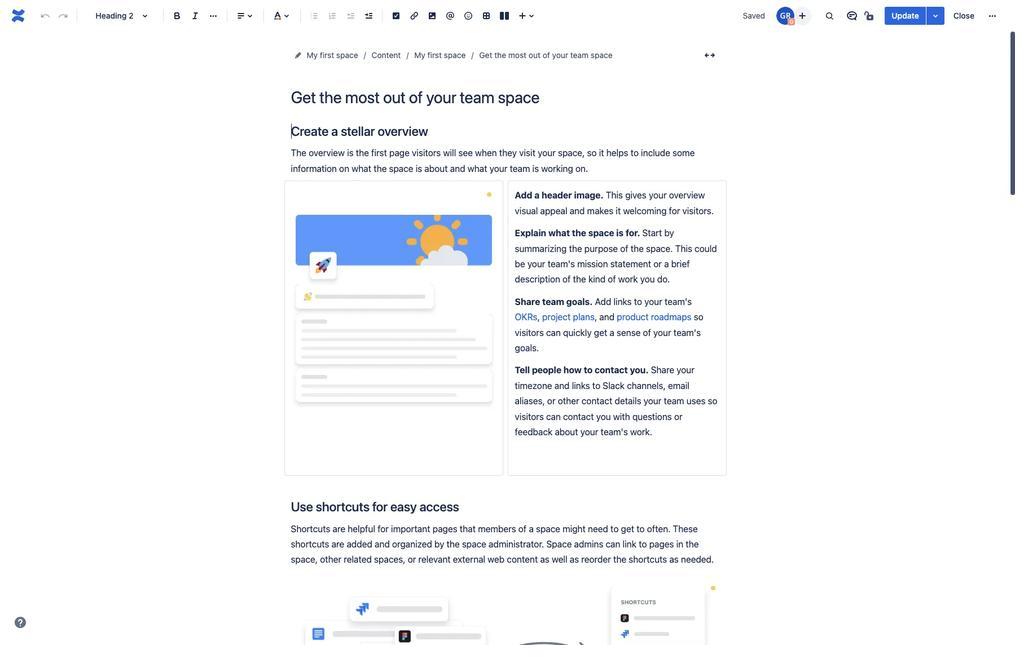 Task type: locate. For each thing, give the bounding box(es) containing it.
0 horizontal spatial my first space link
[[307, 49, 358, 62]]

share team goals. add links to your team's okrs , project plans , and product roadmaps
[[515, 297, 695, 322]]

team
[[571, 50, 589, 60], [510, 164, 530, 174], [543, 297, 565, 307], [664, 397, 685, 407]]

about inside the overview is the first page visitors will see when they visit your space, so it helps to include some information on what the space is about and what your team is working on.
[[425, 164, 448, 174]]

to inside share your timezone and links to slack channels, email aliases, or other contact details your team uses so visitors can contact you with questions or feedback about your team's work.
[[593, 381, 601, 391]]

for inside shortcuts are helpful for important pages that members of a space might need to get to often. these shortcuts are added and organized by the space administrator. space admins can link to pages in the space, other related spaces, or relevant external web content as well as reorder the shortcuts as needed.
[[378, 524, 389, 534]]

links
[[614, 297, 632, 307], [572, 381, 590, 391]]

goals. inside so visitors can quickly get a sense of your team's goals.
[[515, 343, 539, 353]]

a inside so visitors can quickly get a sense of your team's goals.
[[610, 328, 615, 338]]

my first space
[[307, 50, 358, 60], [415, 50, 466, 60]]

0 vertical spatial get
[[594, 328, 608, 338]]

2
[[129, 11, 134, 20]]

can inside shortcuts are helpful for important pages that members of a space might need to get to often. these shortcuts are added and organized by the space administrator. space admins can link to pages in the space, other related spaces, or relevant external web content as well as reorder the shortcuts as needed.
[[606, 540, 621, 550]]

for inside this gives your overview visual appeal and makes it welcoming for visitors.
[[669, 206, 680, 216]]

goals. up tell
[[515, 343, 539, 353]]

1 vertical spatial space,
[[291, 555, 318, 565]]

0 vertical spatial it
[[599, 148, 604, 158]]

a left brief
[[665, 259, 669, 269]]

2 my from the left
[[415, 50, 426, 60]]

team's inside start by summarizing the purpose of the space. this could be your team's mission statement or a brief description of the kind of work you do.
[[548, 259, 575, 269]]

0 vertical spatial so
[[587, 148, 597, 158]]

0 horizontal spatial links
[[572, 381, 590, 391]]

so right roadmaps
[[694, 312, 704, 322]]

what
[[352, 164, 371, 174], [468, 164, 487, 174], [549, 228, 570, 238]]

add up visual
[[515, 190, 533, 201]]

product
[[617, 312, 649, 322]]

of up statement
[[621, 244, 629, 254]]

email
[[668, 381, 690, 391]]

0 vertical spatial about
[[425, 164, 448, 174]]

as left well
[[540, 555, 550, 565]]

it right makes
[[616, 206, 621, 216]]

bold ⌘b image
[[170, 9, 184, 23]]

get up link
[[621, 524, 635, 534]]

links inside share your timezone and links to slack channels, email aliases, or other contact details your team uses so visitors can contact you with questions or feedback about your team's work.
[[572, 381, 590, 391]]

align left image
[[234, 9, 248, 23]]

share for email
[[651, 366, 675, 376]]

overview inside the overview is the first page visitors will see when they visit your space, so it helps to include some information on what the space is about and what your team is working on.
[[309, 148, 345, 158]]

team's down roadmaps
[[674, 328, 701, 338]]

1 horizontal spatial it
[[616, 206, 621, 216]]

team's inside so visitors can quickly get a sense of your team's goals.
[[674, 328, 701, 338]]

to inside the overview is the first page visitors will see when they visit your space, so it helps to include some information on what the space is about and what your team is working on.
[[631, 148, 639, 158]]

overview for create a stellar overview
[[378, 124, 428, 139]]

0 horizontal spatial by
[[435, 540, 445, 550]]

1 vertical spatial goals.
[[515, 343, 539, 353]]

to right link
[[639, 540, 647, 550]]

a left the sense
[[610, 328, 615, 338]]

relevant
[[419, 555, 451, 565]]

space, inside shortcuts are helpful for important pages that members of a space might need to get to often. these shortcuts are added and organized by the space administrator. space admins can link to pages in the space, other related spaces, or relevant external web content as well as reorder the shortcuts as needed.
[[291, 555, 318, 565]]

use shortcuts for easy access
[[291, 500, 459, 515]]

the up the purpose
[[572, 228, 587, 238]]

space, inside the overview is the first page visitors will see when they visit your space, so it helps to include some information on what the space is about and what your team is working on.
[[558, 148, 585, 158]]

1 vertical spatial contact
[[582, 397, 613, 407]]

undo ⌘z image
[[38, 9, 52, 23]]

get the most out of your team space
[[480, 50, 613, 60]]

1 vertical spatial are
[[332, 540, 345, 550]]

1 vertical spatial links
[[572, 381, 590, 391]]

0 vertical spatial overview
[[378, 124, 428, 139]]

web
[[488, 555, 505, 565]]

1 vertical spatial visitors
[[515, 328, 544, 338]]

your up email
[[677, 366, 695, 376]]

my first space link right the move this page icon on the left of the page
[[307, 49, 358, 62]]

or down organized
[[408, 555, 416, 565]]

of inside so visitors can quickly get a sense of your team's goals.
[[643, 328, 651, 338]]

for left easy
[[372, 500, 388, 515]]

0 horizontal spatial what
[[352, 164, 371, 174]]

pages down often.
[[650, 540, 674, 550]]

your
[[552, 50, 569, 60], [538, 148, 556, 158], [490, 164, 508, 174], [649, 190, 667, 201], [528, 259, 546, 269], [645, 297, 663, 307], [654, 328, 672, 338], [677, 366, 695, 376], [644, 397, 662, 407], [581, 427, 599, 438]]

1 horizontal spatial what
[[468, 164, 487, 174]]

my right the move this page icon on the left of the page
[[307, 50, 318, 60]]

1 vertical spatial add
[[595, 297, 612, 307]]

and up spaces, at the left bottom of the page
[[375, 540, 390, 550]]

0 horizontal spatial share
[[515, 297, 540, 307]]

2 vertical spatial shortcuts
[[629, 555, 667, 565]]

add
[[515, 190, 533, 201], [595, 297, 612, 307]]

overview up page
[[378, 124, 428, 139]]

0 horizontal spatial my first space
[[307, 50, 358, 60]]

2 horizontal spatial what
[[549, 228, 570, 238]]

1 vertical spatial by
[[435, 540, 445, 550]]

0 vertical spatial this
[[606, 190, 623, 201]]

0 horizontal spatial as
[[540, 555, 550, 565]]

are
[[333, 524, 346, 534], [332, 540, 345, 550]]

or inside start by summarizing the purpose of the space. this could be your team's mission statement or a brief description of the kind of work you do.
[[654, 259, 662, 269]]

find and replace image
[[823, 9, 837, 23]]

0 vertical spatial share
[[515, 297, 540, 307]]

my first space link down add image, video, or file
[[415, 49, 466, 62]]

page
[[390, 148, 410, 158]]

needed.
[[681, 555, 714, 565]]

so inside share your timezone and links to slack channels, email aliases, or other contact details your team uses so visitors can contact you with questions or feedback about your team's work.
[[708, 397, 718, 407]]

1 vertical spatial shortcuts
[[291, 540, 329, 550]]

1 horizontal spatial ,
[[595, 312, 597, 322]]

1 horizontal spatial my first space link
[[415, 49, 466, 62]]

so up on.
[[587, 148, 597, 158]]

1 vertical spatial about
[[555, 427, 578, 438]]

comment icon image
[[846, 9, 859, 23]]

tell people how to contact you.
[[515, 366, 649, 376]]

are left added
[[332, 540, 345, 550]]

can inside share your timezone and links to slack channels, email aliases, or other contact details your team uses so visitors can contact you with questions or feedback about your team's work.
[[546, 412, 561, 422]]

see
[[459, 148, 473, 158]]

2 vertical spatial can
[[606, 540, 621, 550]]

are left helpful
[[333, 524, 346, 534]]

the down link
[[614, 555, 627, 565]]

shortcuts up helpful
[[316, 500, 370, 515]]

redo ⌘⇧z image
[[56, 9, 70, 23]]

1 horizontal spatial links
[[614, 297, 632, 307]]

visitors inside the overview is the first page visitors will see when they visit your space, so it helps to include some information on what the space is about and what your team is working on.
[[412, 148, 441, 158]]

1 horizontal spatial share
[[651, 366, 675, 376]]

first down add image, video, or file
[[428, 50, 442, 60]]

or down the space.
[[654, 259, 662, 269]]

share inside share your timezone and links to slack channels, email aliases, or other contact details your team uses so visitors can contact you with questions or feedback about your team's work.
[[651, 366, 675, 376]]

about inside share your timezone and links to slack channels, email aliases, or other contact details your team uses so visitors can contact you with questions or feedback about your team's work.
[[555, 427, 578, 438]]

it
[[599, 148, 604, 158], [616, 206, 621, 216]]

1 , from the left
[[538, 312, 540, 322]]

visitors down aliases, on the bottom
[[515, 412, 544, 422]]

first left page
[[371, 148, 387, 158]]

1 horizontal spatial goals.
[[567, 297, 593, 307]]

often.
[[647, 524, 671, 534]]

how
[[564, 366, 582, 376]]

brief
[[672, 259, 690, 269]]

visitors inside so visitors can quickly get a sense of your team's goals.
[[515, 328, 544, 338]]

on
[[339, 164, 349, 174]]

to
[[631, 148, 639, 158], [634, 297, 642, 307], [584, 366, 593, 376], [593, 381, 601, 391], [611, 524, 619, 534], [637, 524, 645, 534], [639, 540, 647, 550]]

,
[[538, 312, 540, 322], [595, 312, 597, 322]]

link
[[623, 540, 637, 550]]

emoji image
[[462, 9, 475, 23]]

2 horizontal spatial so
[[708, 397, 718, 407]]

overview inside this gives your overview visual appeal and makes it welcoming for visitors.
[[669, 190, 705, 201]]

you left do.
[[641, 275, 655, 285]]

1 horizontal spatial add
[[595, 297, 612, 307]]

0 horizontal spatial space,
[[291, 555, 318, 565]]

your up description
[[528, 259, 546, 269]]

contact down slack
[[582, 397, 613, 407]]

and right 'plans'
[[600, 312, 615, 322]]

and inside share team goals. add links to your team's okrs , project plans , and product roadmaps
[[600, 312, 615, 322]]

uses
[[687, 397, 706, 407]]

team down email
[[664, 397, 685, 407]]

visitors
[[412, 148, 441, 158], [515, 328, 544, 338], [515, 412, 544, 422]]

about down will at the left of page
[[425, 164, 448, 174]]

this gives your overview visual appeal and makes it welcoming for visitors.
[[515, 190, 714, 216]]

add down kind
[[595, 297, 612, 307]]

0 horizontal spatial overview
[[309, 148, 345, 158]]

0 vertical spatial visitors
[[412, 148, 441, 158]]

1 vertical spatial overview
[[309, 148, 345, 158]]

and down 'how'
[[555, 381, 570, 391]]

visitors.
[[683, 206, 714, 216]]

1 horizontal spatial as
[[570, 555, 579, 565]]

other left related in the bottom of the page
[[320, 555, 342, 565]]

product roadmaps link
[[617, 312, 692, 322]]

first right the move this page icon on the left of the page
[[320, 50, 334, 60]]

0 horizontal spatial goals.
[[515, 343, 539, 353]]

for right helpful
[[378, 524, 389, 534]]

0 horizontal spatial about
[[425, 164, 448, 174]]

or right "questions"
[[675, 412, 683, 422]]

goals. up 'plans'
[[567, 297, 593, 307]]

first inside the overview is the first page visitors will see when they visit your space, so it helps to include some information on what the space is about and what your team is working on.
[[371, 148, 387, 158]]

you left with
[[597, 412, 611, 422]]

contact left with
[[563, 412, 594, 422]]

0 horizontal spatial ,
[[538, 312, 540, 322]]

about right feedback
[[555, 427, 578, 438]]

your up product roadmaps link
[[645, 297, 663, 307]]

organized
[[392, 540, 432, 550]]

the
[[291, 148, 307, 158]]

description
[[515, 275, 561, 285]]

other down 'how'
[[558, 397, 580, 407]]

heading 2
[[96, 11, 134, 20]]

get
[[594, 328, 608, 338], [621, 524, 635, 534]]

1 my first space from the left
[[307, 50, 358, 60]]

0 vertical spatial other
[[558, 397, 580, 407]]

0 vertical spatial for
[[669, 206, 680, 216]]

for left the visitors.
[[669, 206, 680, 216]]

team up project
[[543, 297, 565, 307]]

content link
[[372, 49, 401, 62]]

1 vertical spatial pages
[[650, 540, 674, 550]]

1 horizontal spatial overview
[[378, 124, 428, 139]]

0 horizontal spatial this
[[606, 190, 623, 201]]

shortcuts down shortcuts
[[291, 540, 329, 550]]

1 horizontal spatial first
[[371, 148, 387, 158]]

contact
[[595, 366, 628, 376], [582, 397, 613, 407], [563, 412, 594, 422]]

contact up slack
[[595, 366, 628, 376]]

work
[[619, 275, 638, 285]]

1 horizontal spatial this
[[676, 244, 693, 254]]

space, down shortcuts
[[291, 555, 318, 565]]

pages down access
[[433, 524, 458, 534]]

0 vertical spatial goals.
[[567, 297, 593, 307]]

people
[[532, 366, 562, 376]]

0 vertical spatial are
[[333, 524, 346, 534]]

share up 'okrs'
[[515, 297, 540, 307]]

2 horizontal spatial as
[[670, 555, 679, 565]]

my first space right the move this page icon on the left of the page
[[307, 50, 358, 60]]

2 horizontal spatial overview
[[669, 190, 705, 201]]

my first space down add image, video, or file
[[415, 50, 466, 60]]

some
[[673, 148, 695, 158]]

a up visual
[[535, 190, 540, 201]]

makes
[[587, 206, 614, 216]]

0 vertical spatial by
[[665, 228, 675, 238]]

this up makes
[[606, 190, 623, 201]]

links for and
[[572, 381, 590, 391]]

0 horizontal spatial so
[[587, 148, 597, 158]]

adjust update settings image
[[929, 9, 943, 23]]

1 horizontal spatial by
[[665, 228, 675, 238]]

get down 'plans'
[[594, 328, 608, 338]]

your down they
[[490, 164, 508, 174]]

as down in
[[670, 555, 679, 565]]

mission
[[578, 259, 608, 269]]

1 vertical spatial this
[[676, 244, 693, 254]]

it inside this gives your overview visual appeal and makes it welcoming for visitors.
[[616, 206, 621, 216]]

1 horizontal spatial space,
[[558, 148, 585, 158]]

1 horizontal spatial my
[[415, 50, 426, 60]]

visitors down 'okrs'
[[515, 328, 544, 338]]

start by summarizing the purpose of the space. this could be your team's mission statement or a brief description of the kind of work you do.
[[515, 228, 720, 285]]

1 horizontal spatial other
[[558, 397, 580, 407]]

0 vertical spatial can
[[546, 328, 561, 338]]

your inside share team goals. add links to your team's okrs , project plans , and product roadmaps
[[645, 297, 663, 307]]

0 vertical spatial pages
[[433, 524, 458, 534]]

0 vertical spatial you
[[641, 275, 655, 285]]

bullet list ⌘⇧8 image
[[308, 9, 321, 23]]

2 , from the left
[[595, 312, 597, 322]]

0 vertical spatial links
[[614, 297, 632, 307]]

numbered list ⌘⇧7 image
[[326, 9, 339, 23]]

most
[[509, 50, 527, 60]]

2 horizontal spatial first
[[428, 50, 442, 60]]

share inside share team goals. add links to your team's okrs , project plans , and product roadmaps
[[515, 297, 540, 307]]

1 vertical spatial you
[[597, 412, 611, 422]]

could
[[695, 244, 717, 254]]

my right content
[[415, 50, 426, 60]]

related
[[344, 555, 372, 565]]

gives
[[626, 190, 647, 201]]

link image
[[408, 9, 421, 23]]

1 vertical spatial get
[[621, 524, 635, 534]]

project plans link
[[543, 312, 595, 322]]

2 vertical spatial so
[[708, 397, 718, 407]]

and
[[450, 164, 465, 174], [570, 206, 585, 216], [600, 312, 615, 322], [555, 381, 570, 391], [375, 540, 390, 550]]

helpful
[[348, 524, 375, 534]]

and down see
[[450, 164, 465, 174]]

need
[[588, 524, 609, 534]]

1 horizontal spatial my first space
[[415, 50, 466, 60]]

0 horizontal spatial you
[[597, 412, 611, 422]]

as right well
[[570, 555, 579, 565]]

slack
[[603, 381, 625, 391]]

they
[[499, 148, 517, 158]]

0 vertical spatial space,
[[558, 148, 585, 158]]

make page full-width image
[[703, 49, 717, 62]]

your left work.
[[581, 427, 599, 438]]

1 horizontal spatial get
[[621, 524, 635, 534]]

goals.
[[567, 297, 593, 307], [515, 343, 539, 353]]

1 horizontal spatial so
[[694, 312, 704, 322]]

this
[[606, 190, 623, 201], [676, 244, 693, 254]]

the right in
[[686, 540, 699, 550]]

kind
[[589, 275, 606, 285]]

0 vertical spatial add
[[515, 190, 533, 201]]

1 horizontal spatial you
[[641, 275, 655, 285]]

your down product roadmaps link
[[654, 328, 672, 338]]

and down image.
[[570, 206, 585, 216]]

team's down summarizing
[[548, 259, 575, 269]]

2 vertical spatial overview
[[669, 190, 705, 201]]

2 my first space from the left
[[415, 50, 466, 60]]

0 horizontal spatial it
[[599, 148, 604, 158]]

to left slack
[[593, 381, 601, 391]]

1 vertical spatial other
[[320, 555, 342, 565]]

1 horizontal spatial pages
[[650, 540, 674, 550]]

the down explain what the space is for.
[[569, 244, 582, 254]]

okrs
[[515, 312, 538, 322]]

so
[[587, 148, 597, 158], [694, 312, 704, 322], [708, 397, 718, 407]]

can
[[546, 328, 561, 338], [546, 412, 561, 422], [606, 540, 621, 550]]

you.
[[630, 366, 649, 376]]

what right on
[[352, 164, 371, 174]]

links down tell people how to contact you.
[[572, 381, 590, 391]]

of down product roadmaps link
[[643, 328, 651, 338]]

get inside so visitors can quickly get a sense of your team's goals.
[[594, 328, 608, 338]]

overview up 'information'
[[309, 148, 345, 158]]

the right on
[[374, 164, 387, 174]]

so right 'uses'
[[708, 397, 718, 407]]

about for is
[[425, 164, 448, 174]]

overview up the visitors.
[[669, 190, 705, 201]]

can down project
[[546, 328, 561, 338]]

it left the helps
[[599, 148, 604, 158]]

create a stellar overview
[[291, 124, 428, 139]]

links inside share team goals. add links to your team's okrs , project plans , and product roadmaps
[[614, 297, 632, 307]]

a up administrator.
[[529, 524, 534, 534]]

can left link
[[606, 540, 621, 550]]

1 vertical spatial share
[[651, 366, 675, 376]]

2 vertical spatial visitors
[[515, 412, 544, 422]]

1 horizontal spatial about
[[555, 427, 578, 438]]

2 vertical spatial for
[[378, 524, 389, 534]]

a
[[331, 124, 338, 139], [535, 190, 540, 201], [665, 259, 669, 269], [610, 328, 615, 338], [529, 524, 534, 534]]

shortcuts down link
[[629, 555, 667, 565]]

the overview is the first page visitors will see when they visit your space, so it helps to include some information on what the space is about and what your team is working on.
[[291, 148, 697, 174]]

move this page image
[[293, 51, 302, 60]]

visitors left will at the left of page
[[412, 148, 441, 158]]

of right description
[[563, 275, 571, 285]]

0 horizontal spatial get
[[594, 328, 608, 338]]

0 horizontal spatial my
[[307, 50, 318, 60]]

it inside the overview is the first page visitors will see when they visit your space, so it helps to include some information on what the space is about and what your team is working on.
[[599, 148, 604, 158]]

greg robinson image
[[777, 7, 795, 25]]

1 vertical spatial so
[[694, 312, 704, 322]]

a left stellar
[[331, 124, 338, 139]]

1 vertical spatial can
[[546, 412, 561, 422]]

to right the helps
[[631, 148, 639, 158]]

roadmaps
[[651, 312, 692, 322]]

1 vertical spatial it
[[616, 206, 621, 216]]

0 horizontal spatial pages
[[433, 524, 458, 534]]

to up product
[[634, 297, 642, 307]]

0 horizontal spatial other
[[320, 555, 342, 565]]



Task type: vqa. For each thing, say whether or not it's contained in the screenshot.
move
no



Task type: describe. For each thing, give the bounding box(es) containing it.
plans
[[573, 312, 595, 322]]

and inside shortcuts are helpful for important pages that members of a space might need to get to often. these shortcuts are added and organized by the space administrator. space admins can link to pages in the space, other related spaces, or relevant external web content as well as reorder the shortcuts as needed.
[[375, 540, 390, 550]]

the down that
[[447, 540, 460, 550]]

visual
[[515, 206, 538, 216]]

quickly
[[563, 328, 592, 338]]

of inside shortcuts are helpful for important pages that members of a space might need to get to often. these shortcuts are added and organized by the space administrator. space admins can link to pages in the space, other related spaces, or relevant external web content as well as reorder the shortcuts as needed.
[[519, 524, 527, 534]]

and inside this gives your overview visual appeal and makes it welcoming for visitors.
[[570, 206, 585, 216]]

with
[[613, 412, 630, 422]]

by inside shortcuts are helpful for important pages that members of a space might need to get to often. these shortcuts are added and organized by the space administrator. space admins can link to pages in the space, other related spaces, or relevant external web content as well as reorder the shortcuts as needed.
[[435, 540, 445, 550]]

added
[[347, 540, 373, 550]]

team's inside share team goals. add links to your team's okrs , project plans , and product roadmaps
[[665, 297, 692, 307]]

details
[[615, 397, 642, 407]]

indent tab image
[[362, 9, 375, 23]]

1 as from the left
[[540, 555, 550, 565]]

your inside start by summarizing the purpose of the space. this could be your team's mission statement or a brief description of the kind of work you do.
[[528, 259, 546, 269]]

aliases,
[[515, 397, 545, 407]]

important
[[391, 524, 431, 534]]

can inside so visitors can quickly get a sense of your team's goals.
[[546, 328, 561, 338]]

no restrictions image
[[864, 9, 878, 23]]

information
[[291, 164, 337, 174]]

invite to edit image
[[796, 9, 810, 22]]

these
[[673, 524, 698, 534]]

get
[[480, 50, 493, 60]]

0 horizontal spatial add
[[515, 190, 533, 201]]

feedback
[[515, 427, 553, 438]]

shortcuts
[[291, 524, 330, 534]]

team inside share team goals. add links to your team's okrs , project plans , and product roadmaps
[[543, 297, 565, 307]]

tell
[[515, 366, 530, 376]]

the down create a stellar overview
[[356, 148, 369, 158]]

helps
[[607, 148, 629, 158]]

layouts image
[[498, 9, 511, 23]]

to inside share team goals. add links to your team's okrs , project plans , and product roadmaps
[[634, 297, 642, 307]]

sense
[[617, 328, 641, 338]]

a inside start by summarizing the purpose of the space. this could be your team's mission statement or a brief description of the kind of work you do.
[[665, 259, 669, 269]]

of right kind
[[608, 275, 616, 285]]

goals. inside share team goals. add links to your team's okrs , project plans , and product roadmaps
[[567, 297, 593, 307]]

external
[[453, 555, 486, 565]]

1 vertical spatial for
[[372, 500, 388, 515]]

1 my first space link from the left
[[307, 49, 358, 62]]

stellar
[[341, 124, 375, 139]]

header
[[542, 190, 572, 201]]

you inside start by summarizing the purpose of the space. this could be your team's mission statement or a brief description of the kind of work you do.
[[641, 275, 655, 285]]

team inside the overview is the first page visitors will see when they visit your space, so it helps to include some information on what the space is about and what your team is working on.
[[510, 164, 530, 174]]

Give this page a title text field
[[291, 88, 720, 107]]

welcoming
[[623, 206, 667, 216]]

spaces,
[[374, 555, 406, 565]]

about for feedback
[[555, 427, 578, 438]]

visitors inside share your timezone and links to slack channels, email aliases, or other contact details your team uses so visitors can contact you with questions or feedback about your team's work.
[[515, 412, 544, 422]]

add image, video, or file image
[[426, 9, 439, 23]]

in
[[677, 540, 684, 550]]

2 as from the left
[[570, 555, 579, 565]]

confluence image
[[9, 7, 27, 25]]

update
[[892, 11, 920, 20]]

heading
[[96, 11, 127, 20]]

okrs link
[[515, 312, 538, 322]]

table image
[[480, 9, 493, 23]]

content
[[372, 50, 401, 60]]

working
[[541, 164, 573, 174]]

add a header image.
[[515, 190, 604, 201]]

on.
[[576, 164, 588, 174]]

saved
[[743, 11, 766, 20]]

space inside the overview is the first page visitors will see when they visit your space, so it helps to include some information on what the space is about and what your team is working on.
[[389, 164, 414, 174]]

Main content area, start typing to enter text. text field
[[284, 124, 727, 646]]

0 vertical spatial contact
[[595, 366, 628, 376]]

2 vertical spatial contact
[[563, 412, 594, 422]]

summarizing
[[515, 244, 567, 254]]

team inside share your timezone and links to slack channels, email aliases, or other contact details your team uses so visitors can contact you with questions or feedback about your team's work.
[[664, 397, 685, 407]]

you inside share your timezone and links to slack channels, email aliases, or other contact details your team uses so visitors can contact you with questions or feedback about your team's work.
[[597, 412, 611, 422]]

explain what the space is for.
[[515, 228, 643, 238]]

content
[[507, 555, 538, 565]]

3 as from the left
[[670, 555, 679, 565]]

of right out
[[543, 50, 550, 60]]

when
[[475, 148, 497, 158]]

might
[[563, 524, 586, 534]]

create
[[291, 124, 329, 139]]

admins
[[574, 540, 604, 550]]

reorder
[[582, 555, 611, 565]]

more formatting image
[[207, 9, 220, 23]]

your right out
[[552, 50, 569, 60]]

your up "questions"
[[644, 397, 662, 407]]

access
[[420, 500, 459, 515]]

this inside start by summarizing the purpose of the space. this could be your team's mission statement or a brief description of the kind of work you do.
[[676, 244, 693, 254]]

the right get
[[495, 50, 506, 60]]

a inside shortcuts are helpful for important pages that members of a space might need to get to often. these shortcuts are added and organized by the space administrator. space admins can link to pages in the space, other related spaces, or relevant external web content as well as reorder the shortcuts as needed.
[[529, 524, 534, 534]]

to right the 'need'
[[611, 524, 619, 534]]

more image
[[986, 9, 1000, 23]]

members
[[478, 524, 516, 534]]

start
[[643, 228, 662, 238]]

or right aliases, on the bottom
[[547, 397, 556, 407]]

appeal
[[541, 206, 568, 216]]

space
[[547, 540, 572, 550]]

so inside so visitors can quickly get a sense of your team's goals.
[[694, 312, 704, 322]]

image.
[[574, 190, 604, 201]]

be
[[515, 259, 525, 269]]

update button
[[885, 7, 926, 25]]

italic ⌘i image
[[189, 9, 202, 23]]

overview for this gives your overview visual appeal and makes it welcoming for visitors.
[[669, 190, 705, 201]]

will
[[443, 148, 456, 158]]

work.
[[631, 427, 653, 438]]

by inside start by summarizing the purpose of the space. this could be your team's mission statement or a brief description of the kind of work you do.
[[665, 228, 675, 238]]

use
[[291, 500, 313, 515]]

confluence image
[[9, 7, 27, 25]]

this inside this gives your overview visual appeal and makes it welcoming for visitors.
[[606, 190, 623, 201]]

0 vertical spatial shortcuts
[[316, 500, 370, 515]]

1 my from the left
[[307, 50, 318, 60]]

channels,
[[627, 381, 666, 391]]

statement
[[611, 259, 652, 269]]

to left often.
[[637, 524, 645, 534]]

team's inside share your timezone and links to slack channels, email aliases, or other contact details your team uses so visitors can contact you with questions or feedback about your team's work.
[[601, 427, 628, 438]]

the left kind
[[573, 275, 586, 285]]

get inside shortcuts are helpful for important pages that members of a space might need to get to often. these shortcuts are added and organized by the space administrator. space admins can link to pages in the space, other related spaces, or relevant external web content as well as reorder the shortcuts as needed.
[[621, 524, 635, 534]]

action item image
[[390, 9, 403, 23]]

well
[[552, 555, 568, 565]]

outdent ⇧tab image
[[344, 9, 357, 23]]

visit
[[519, 148, 536, 158]]

explain
[[515, 228, 547, 238]]

your inside this gives your overview visual appeal and makes it welcoming for visitors.
[[649, 190, 667, 201]]

purpose
[[585, 244, 618, 254]]

help image
[[14, 617, 27, 630]]

0 horizontal spatial first
[[320, 50, 334, 60]]

heading 2 button
[[82, 3, 159, 28]]

links for add
[[614, 297, 632, 307]]

2 my first space link from the left
[[415, 49, 466, 62]]

team right out
[[571, 50, 589, 60]]

add inside share team goals. add links to your team's okrs , project plans , and product roadmaps
[[595, 297, 612, 307]]

your inside so visitors can quickly get a sense of your team's goals.
[[654, 328, 672, 338]]

close
[[954, 11, 975, 20]]

for.
[[626, 228, 641, 238]]

or inside shortcuts are helpful for important pages that members of a space might need to get to often. these shortcuts are added and organized by the space administrator. space admins can link to pages in the space, other related spaces, or relevant external web content as well as reorder the shortcuts as needed.
[[408, 555, 416, 565]]

questions
[[633, 412, 672, 422]]

other inside share your timezone and links to slack channels, email aliases, or other contact details your team uses so visitors can contact you with questions or feedback about your team's work.
[[558, 397, 580, 407]]

and inside share your timezone and links to slack channels, email aliases, or other contact details your team uses so visitors can contact you with questions or feedback about your team's work.
[[555, 381, 570, 391]]

share for okrs
[[515, 297, 540, 307]]

the down for.
[[631, 244, 644, 254]]

your up working
[[538, 148, 556, 158]]

to right 'how'
[[584, 366, 593, 376]]

and inside the overview is the first page visitors will see when they visit your space, so it helps to include some information on what the space is about and what your team is working on.
[[450, 164, 465, 174]]

easy
[[391, 500, 417, 515]]

that
[[460, 524, 476, 534]]

other inside shortcuts are helpful for important pages that members of a space might need to get to often. these shortcuts are added and organized by the space administrator. space admins can link to pages in the space, other related spaces, or relevant external web content as well as reorder the shortcuts as needed.
[[320, 555, 342, 565]]

timezone
[[515, 381, 552, 391]]

include
[[641, 148, 671, 158]]

mention image
[[444, 9, 457, 23]]

so inside the overview is the first page visitors will see when they visit your space, so it helps to include some information on what the space is about and what your team is working on.
[[587, 148, 597, 158]]

space.
[[646, 244, 673, 254]]

administrator.
[[489, 540, 544, 550]]



